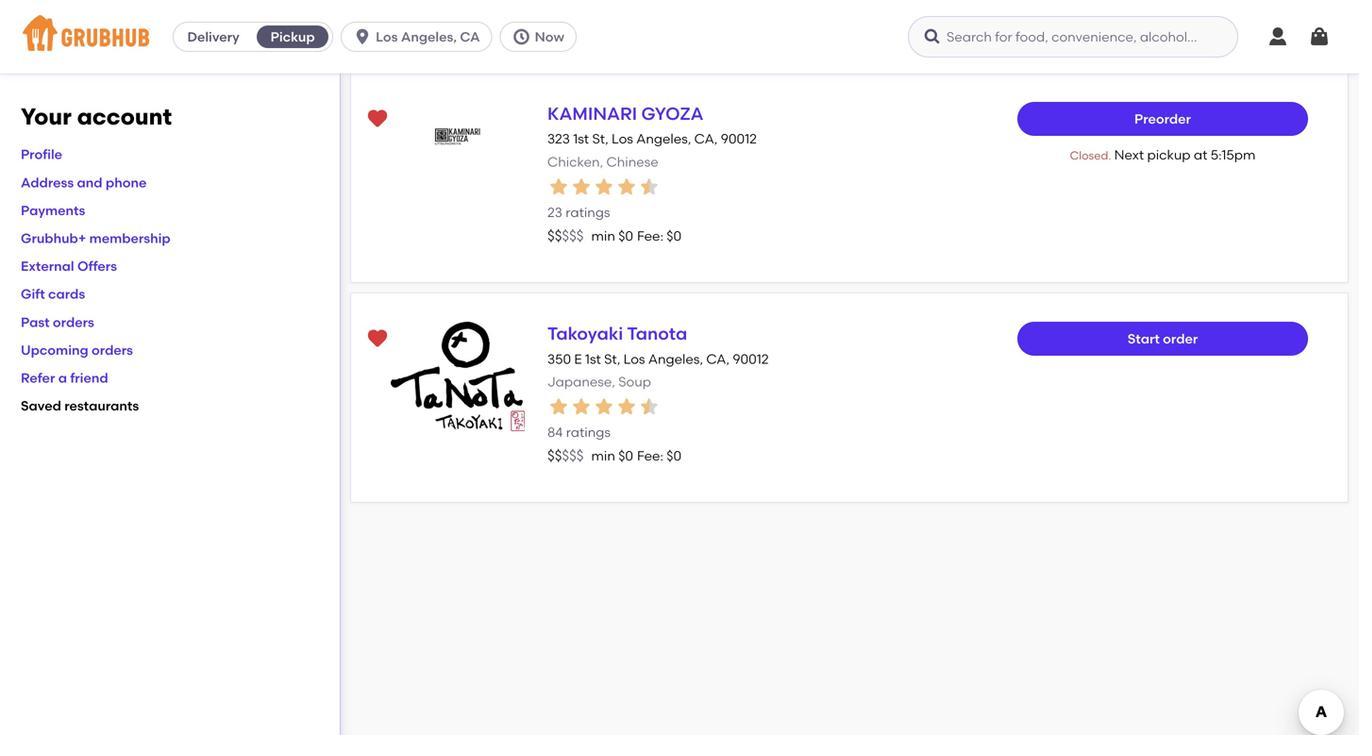 Task type: describe. For each thing, give the bounding box(es) containing it.
kaminari gyoza 323 1st st, los angeles, ca, 90012 chicken, chinese
[[547, 103, 757, 170]]

closed
[[1070, 149, 1109, 162]]

external offers link
[[21, 258, 117, 274]]

$$ for kaminari gyoza
[[547, 227, 562, 244]]

los inside takoyaki tanota 350 e 1st st, los angeles, ca, 90012 japanese, soup
[[624, 351, 645, 367]]

.
[[1109, 149, 1111, 162]]

min for kaminari
[[591, 228, 615, 244]]

e
[[574, 351, 582, 367]]

1st inside takoyaki tanota 350 e 1st st, los angeles, ca, 90012 japanese, soup
[[585, 351, 601, 367]]

address and phone link
[[21, 174, 147, 191]]

ratings for kaminari
[[566, 204, 610, 220]]

saved restaurants
[[21, 398, 139, 414]]

now
[[535, 29, 564, 45]]

saved restaurant image for kaminari gyoza
[[366, 108, 389, 130]]

ca
[[460, 29, 480, 45]]

ratings for takoyaki
[[566, 424, 611, 440]]

90012 inside takoyaki tanota 350 e 1st st, los angeles, ca, 90012 japanese, soup
[[733, 351, 769, 367]]

order
[[1163, 331, 1198, 347]]

los angeles, ca button
[[341, 22, 500, 52]]

grubhub+
[[21, 230, 86, 246]]

$$$$$ for kaminari gyoza
[[547, 227, 584, 244]]

external offers
[[21, 258, 117, 274]]

angeles, inside kaminari gyoza 323 1st st, los angeles, ca, 90012 chicken, chinese
[[636, 131, 691, 147]]

offers
[[77, 258, 117, 274]]

pickup
[[1147, 147, 1191, 163]]

friend
[[70, 370, 108, 386]]

2 svg image from the left
[[923, 27, 942, 46]]

grubhub+ membership link
[[21, 230, 171, 246]]

90012 inside kaminari gyoza 323 1st st, los angeles, ca, 90012 chicken, chinese
[[721, 131, 757, 147]]

angeles, inside takoyaki tanota 350 e 1st st, los angeles, ca, 90012 japanese, soup
[[648, 351, 703, 367]]

$$$$$ for takoyaki tanota
[[547, 447, 584, 464]]

chicken,
[[547, 154, 603, 170]]

fee: for gyoza
[[637, 228, 664, 244]]

orders for upcoming orders
[[92, 342, 133, 358]]

refer
[[21, 370, 55, 386]]

takoyaki tanota 350 e 1st st, los angeles, ca, 90012 japanese, soup
[[547, 323, 769, 390]]

kaminari
[[547, 103, 637, 124]]

your
[[21, 103, 72, 130]]

takoyaki tanota link
[[547, 323, 687, 344]]

kaminari gyoza logo image
[[391, 102, 525, 172]]

payments
[[21, 202, 85, 218]]

delivery button
[[174, 22, 253, 52]]

84 ratings
[[547, 424, 611, 440]]

saved restaurant image for takoyaki tanota
[[366, 328, 389, 350]]

323
[[547, 131, 570, 147]]

a
[[58, 370, 67, 386]]

start
[[1128, 331, 1160, 347]]

restaurants
[[64, 398, 139, 414]]

past orders
[[21, 314, 94, 330]]

tanota
[[627, 323, 687, 344]]

350
[[547, 351, 571, 367]]

gift cards link
[[21, 286, 85, 302]]

address
[[21, 174, 74, 191]]

takoyaki tanota logo image
[[391, 322, 525, 431]]

upcoming orders link
[[21, 342, 133, 358]]

upcoming orders
[[21, 342, 133, 358]]

preorder
[[1135, 111, 1191, 127]]

23
[[547, 204, 563, 220]]



Task type: locate. For each thing, give the bounding box(es) containing it.
star icon image
[[547, 175, 570, 198], [570, 175, 593, 198], [593, 175, 615, 198], [615, 175, 638, 198], [638, 175, 661, 198], [638, 175, 661, 198], [547, 395, 570, 418], [570, 395, 593, 418], [593, 395, 615, 418], [615, 395, 638, 418], [638, 395, 661, 418], [638, 395, 661, 418]]

0 vertical spatial $$
[[547, 227, 562, 244]]

2 fee: from the top
[[637, 448, 664, 464]]

2 min $0 fee: $0 from the top
[[591, 448, 682, 464]]

$0
[[619, 228, 633, 244], [667, 228, 682, 244], [619, 448, 633, 464], [667, 448, 682, 464]]

min for takoyaki
[[591, 448, 615, 464]]

profile link
[[21, 147, 62, 163]]

st, inside takoyaki tanota 350 e 1st st, los angeles, ca, 90012 japanese, soup
[[604, 351, 620, 367]]

0 vertical spatial $$$$$
[[547, 227, 584, 244]]

5:15pm
[[1211, 147, 1256, 163]]

angeles, left ca
[[401, 29, 457, 45]]

st, down kaminari
[[592, 131, 609, 147]]

$$ down 84
[[547, 447, 562, 464]]

$$ down "23"
[[547, 227, 562, 244]]

2 vertical spatial angeles,
[[648, 351, 703, 367]]

1 horizontal spatial svg image
[[923, 27, 942, 46]]

2 $$$$$ from the top
[[547, 447, 584, 464]]

svg image inside now button
[[512, 27, 531, 46]]

min down 23 ratings
[[591, 228, 615, 244]]

orders for past orders
[[53, 314, 94, 330]]

min $0 fee: $0 for gyoza
[[591, 228, 682, 244]]

refer a friend
[[21, 370, 108, 386]]

saved
[[21, 398, 61, 414]]

takoyaki
[[547, 323, 623, 344]]

refer a friend link
[[21, 370, 108, 386]]

fee: for tanota
[[637, 448, 664, 464]]

los up chinese on the top left
[[612, 131, 633, 147]]

1 $$$$$ from the top
[[547, 227, 584, 244]]

2 vertical spatial los
[[624, 351, 645, 367]]

external
[[21, 258, 74, 274]]

2 saved restaurant image from the top
[[366, 328, 389, 350]]

1 min from the top
[[591, 228, 615, 244]]

pickup button
[[253, 22, 332, 52]]

los angeles, ca
[[376, 29, 480, 45]]

23 ratings
[[547, 204, 610, 220]]

svg image inside los angeles, ca button
[[353, 27, 372, 46]]

1 vertical spatial saved restaurant button
[[361, 322, 395, 356]]

start order
[[1128, 331, 1198, 347]]

0 vertical spatial fee:
[[637, 228, 664, 244]]

$$$$$ down "23"
[[547, 227, 584, 244]]

min $0 fee: $0
[[591, 228, 682, 244], [591, 448, 682, 464]]

account
[[77, 103, 172, 130]]

0 vertical spatial 1st
[[573, 131, 589, 147]]

1 vertical spatial 1st
[[585, 351, 601, 367]]

0 horizontal spatial svg image
[[353, 27, 372, 46]]

2 ratings from the top
[[566, 424, 611, 440]]

your account
[[21, 103, 172, 130]]

past
[[21, 314, 50, 330]]

phone
[[106, 174, 147, 191]]

gift cards
[[21, 286, 85, 302]]

0 horizontal spatial svg image
[[512, 27, 531, 46]]

kaminari gyoza link
[[547, 103, 704, 124]]

angeles, down tanota
[[648, 351, 703, 367]]

ratings right "23"
[[566, 204, 610, 220]]

min down '84 ratings' at the bottom of the page
[[591, 448, 615, 464]]

main navigation navigation
[[0, 0, 1359, 74]]

$$ for takoyaki tanota
[[547, 447, 562, 464]]

1 vertical spatial fee:
[[637, 448, 664, 464]]

profile
[[21, 147, 62, 163]]

pickup
[[271, 29, 315, 45]]

delivery
[[187, 29, 240, 45]]

angeles, inside button
[[401, 29, 457, 45]]

0 vertical spatial saved restaurant button
[[361, 102, 395, 136]]

1 vertical spatial $$
[[547, 447, 562, 464]]

ca, inside kaminari gyoza 323 1st st, los angeles, ca, 90012 chicken, chinese
[[694, 131, 718, 147]]

upcoming
[[21, 342, 88, 358]]

1 $$ from the top
[[547, 227, 562, 244]]

ratings right 84
[[566, 424, 611, 440]]

orders
[[53, 314, 94, 330], [92, 342, 133, 358]]

1 vertical spatial saved restaurant image
[[366, 328, 389, 350]]

0 vertical spatial los
[[376, 29, 398, 45]]

1 min $0 fee: $0 from the top
[[591, 228, 682, 244]]

1 svg image from the left
[[512, 27, 531, 46]]

Search for food, convenience, alcohol... search field
[[908, 16, 1238, 58]]

min $0 fee: $0 for tanota
[[591, 448, 682, 464]]

fee: down the 'soup'
[[637, 448, 664, 464]]

1 vertical spatial st,
[[604, 351, 620, 367]]

payments link
[[21, 202, 85, 218]]

st, down the takoyaki tanota link
[[604, 351, 620, 367]]

saved restaurant button for kaminari
[[361, 102, 395, 136]]

1 vertical spatial orders
[[92, 342, 133, 358]]

svg image
[[512, 27, 531, 46], [923, 27, 942, 46]]

1 vertical spatial ca,
[[706, 351, 730, 367]]

2 min from the top
[[591, 448, 615, 464]]

1 vertical spatial $$$$$
[[547, 447, 584, 464]]

chinese
[[606, 154, 659, 170]]

2 saved restaurant button from the top
[[361, 322, 395, 356]]

gift
[[21, 286, 45, 302]]

2 horizontal spatial svg image
[[1308, 25, 1331, 48]]

0 vertical spatial 90012
[[721, 131, 757, 147]]

past orders link
[[21, 314, 94, 330]]

st, inside kaminari gyoza 323 1st st, los angeles, ca, 90012 chicken, chinese
[[592, 131, 609, 147]]

gyoza
[[641, 103, 704, 124]]

saved restaurant image
[[366, 108, 389, 130], [366, 328, 389, 350]]

0 vertical spatial min
[[591, 228, 615, 244]]

los inside button
[[376, 29, 398, 45]]

saved restaurant image left takoyaki tanota logo on the left
[[366, 328, 389, 350]]

1 saved restaurant button from the top
[[361, 102, 395, 136]]

ca, inside takoyaki tanota 350 e 1st st, los angeles, ca, 90012 japanese, soup
[[706, 351, 730, 367]]

1 vertical spatial 90012
[[733, 351, 769, 367]]

84
[[547, 424, 563, 440]]

1 horizontal spatial svg image
[[1267, 25, 1289, 48]]

st,
[[592, 131, 609, 147], [604, 351, 620, 367]]

saved restaurant image left kaminari gyoza logo
[[366, 108, 389, 130]]

1 vertical spatial min $0 fee: $0
[[591, 448, 682, 464]]

angeles,
[[401, 29, 457, 45], [636, 131, 691, 147], [648, 351, 703, 367]]

1st inside kaminari gyoza 323 1st st, los angeles, ca, 90012 chicken, chinese
[[573, 131, 589, 147]]

ca,
[[694, 131, 718, 147], [706, 351, 730, 367]]

1 fee: from the top
[[637, 228, 664, 244]]

los up the 'soup'
[[624, 351, 645, 367]]

address and phone
[[21, 174, 147, 191]]

0 vertical spatial ca,
[[694, 131, 718, 147]]

1st right e
[[585, 351, 601, 367]]

japanese,
[[547, 374, 615, 390]]

0 vertical spatial angeles,
[[401, 29, 457, 45]]

los
[[376, 29, 398, 45], [612, 131, 633, 147], [624, 351, 645, 367]]

los inside kaminari gyoza 323 1st st, los angeles, ca, 90012 chicken, chinese
[[612, 131, 633, 147]]

1 vertical spatial los
[[612, 131, 633, 147]]

cards
[[48, 286, 85, 302]]

los left ca
[[376, 29, 398, 45]]

1 vertical spatial ratings
[[566, 424, 611, 440]]

min $0 fee: $0 down '84 ratings' at the bottom of the page
[[591, 448, 682, 464]]

orders up friend
[[92, 342, 133, 358]]

now button
[[500, 22, 584, 52]]

membership
[[89, 230, 171, 246]]

min $0 fee: $0 down 23 ratings
[[591, 228, 682, 244]]

$$
[[547, 227, 562, 244], [547, 447, 562, 464]]

$$$$$
[[547, 227, 584, 244], [547, 447, 584, 464]]

soup
[[618, 374, 651, 390]]

ratings
[[566, 204, 610, 220], [566, 424, 611, 440]]

fee:
[[637, 228, 664, 244], [637, 448, 664, 464]]

0 vertical spatial min $0 fee: $0
[[591, 228, 682, 244]]

next
[[1115, 147, 1144, 163]]

2 $$ from the top
[[547, 447, 562, 464]]

0 vertical spatial saved restaurant image
[[366, 108, 389, 130]]

0 vertical spatial ratings
[[566, 204, 610, 220]]

grubhub+ membership
[[21, 230, 171, 246]]

and
[[77, 174, 102, 191]]

$$$$$ down 84
[[547, 447, 584, 464]]

0 vertical spatial st,
[[592, 131, 609, 147]]

0 vertical spatial orders
[[53, 314, 94, 330]]

fee: down chinese on the top left
[[637, 228, 664, 244]]

90012
[[721, 131, 757, 147], [733, 351, 769, 367]]

1 vertical spatial angeles,
[[636, 131, 691, 147]]

at
[[1194, 147, 1208, 163]]

min
[[591, 228, 615, 244], [591, 448, 615, 464]]

1 saved restaurant image from the top
[[366, 108, 389, 130]]

1 ratings from the top
[[566, 204, 610, 220]]

svg image
[[1267, 25, 1289, 48], [1308, 25, 1331, 48], [353, 27, 372, 46]]

saved restaurant button for takoyaki
[[361, 322, 395, 356]]

start order button
[[1018, 322, 1308, 356]]

1st right 323 on the left of the page
[[573, 131, 589, 147]]

1 vertical spatial min
[[591, 448, 615, 464]]

angeles, down gyoza
[[636, 131, 691, 147]]

preorder button
[[1018, 102, 1308, 136]]

saved restaurants link
[[21, 398, 139, 414]]

1st
[[573, 131, 589, 147], [585, 351, 601, 367]]

closed . next pickup at 5:15pm
[[1070, 147, 1256, 163]]

orders up upcoming orders
[[53, 314, 94, 330]]

saved restaurant button
[[361, 102, 395, 136], [361, 322, 395, 356]]



Task type: vqa. For each thing, say whether or not it's contained in the screenshot.
Address and phone link
yes



